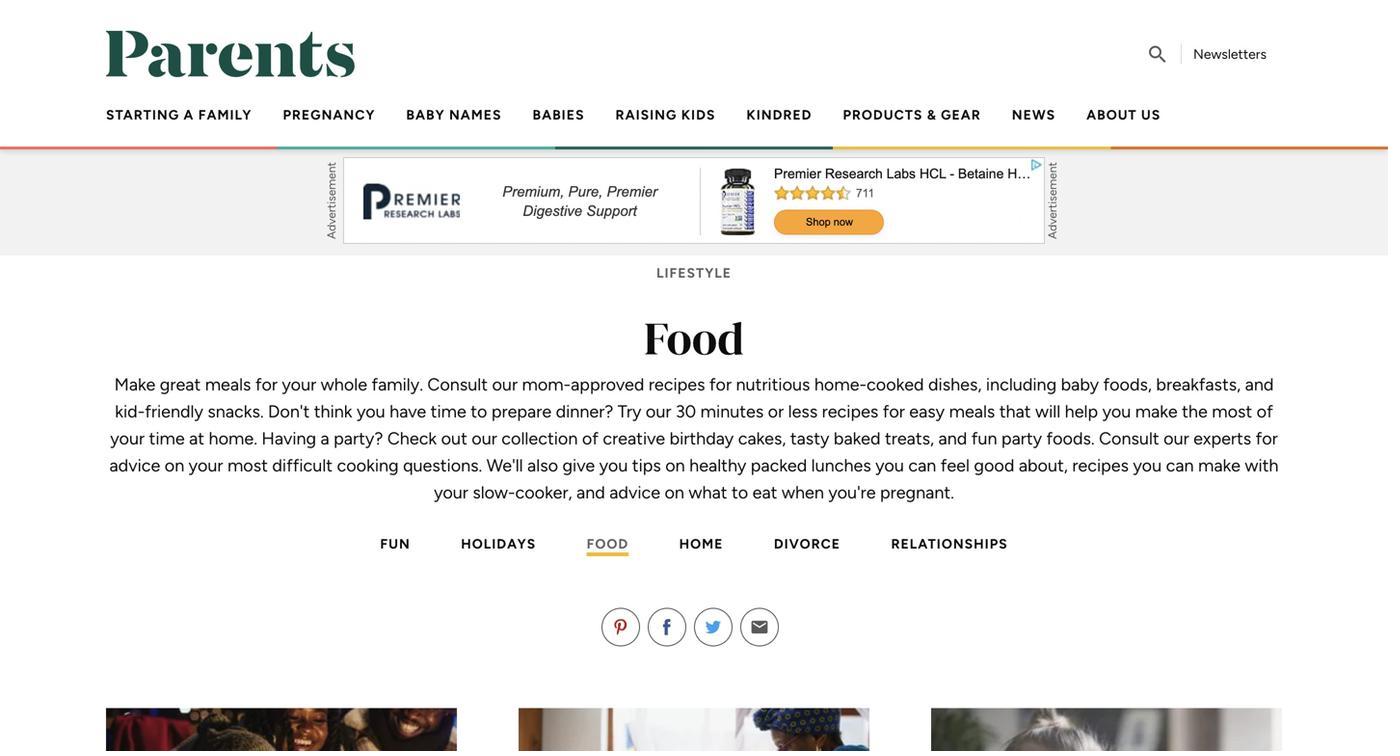 Task type: vqa. For each thing, say whether or not it's contained in the screenshot.
The Over
no



Task type: locate. For each thing, give the bounding box(es) containing it.
2 horizontal spatial recipes
[[1072, 455, 1129, 476]]

on left the what
[[665, 482, 685, 503]]

1 horizontal spatial of
[[1257, 401, 1273, 422]]

1 vertical spatial advice
[[610, 482, 660, 503]]

newsletters
[[1194, 46, 1267, 62]]

&
[[927, 107, 937, 123]]

banner
[[0, 0, 1388, 149]]

mom-
[[522, 374, 571, 395]]

0 horizontal spatial a
[[184, 107, 194, 123]]

slow-
[[473, 482, 515, 503]]

of down dinner?
[[582, 428, 599, 449]]

1 horizontal spatial most
[[1212, 401, 1253, 422]]

pregnancy
[[283, 107, 375, 123]]

1 vertical spatial time
[[149, 428, 185, 449]]

consult down foods,
[[1099, 428, 1160, 449]]

family.
[[372, 374, 423, 395]]

0 horizontal spatial and
[[577, 482, 605, 503]]

navigation inside banner
[[91, 100, 1282, 144]]

and up feel
[[939, 428, 967, 449]]

don't
[[268, 401, 310, 422]]

divorce link
[[774, 536, 841, 552]]

1 vertical spatial consult
[[1099, 428, 1160, 449]]

lifestyle
[[657, 265, 732, 281]]

0 vertical spatial advice
[[109, 455, 160, 476]]

a
[[184, 107, 194, 123], [321, 428, 329, 449]]

for up the don't in the bottom left of the page
[[255, 374, 278, 395]]

recipes up the 30
[[649, 374, 705, 395]]

baby
[[1061, 374, 1099, 395]]

help
[[1065, 401, 1098, 422]]

banner containing newsletters
[[0, 0, 1388, 149]]

0 horizontal spatial make
[[1136, 401, 1178, 422]]

with
[[1245, 455, 1279, 476]]

your up the don't in the bottom left of the page
[[282, 374, 316, 395]]

0 horizontal spatial to
[[471, 401, 487, 422]]

meals up "snacks."
[[205, 374, 251, 395]]

visit parents's homepage image
[[106, 31, 356, 77]]

our down the
[[1164, 428, 1189, 449]]

2 vertical spatial recipes
[[1072, 455, 1129, 476]]

packed
[[751, 455, 807, 476]]

time
[[431, 401, 466, 422], [149, 428, 185, 449]]

healthy
[[689, 455, 747, 476]]

can down experts
[[1166, 455, 1194, 476]]

pregnancy link
[[283, 107, 375, 123]]

kid-
[[115, 401, 145, 422]]

nutritious
[[736, 374, 810, 395]]

that
[[1000, 401, 1031, 422]]

relationships
[[891, 536, 1008, 552]]

us
[[1141, 107, 1161, 123]]

1 horizontal spatial a
[[321, 428, 329, 449]]

1 vertical spatial to
[[732, 482, 748, 503]]

to left eat
[[732, 482, 748, 503]]

make
[[1136, 401, 1178, 422], [1198, 455, 1241, 476]]

our
[[492, 374, 518, 395], [646, 401, 671, 422], [472, 428, 497, 449], [1164, 428, 1189, 449]]

1 vertical spatial recipes
[[822, 401, 879, 422]]

for
[[255, 374, 278, 395], [710, 374, 732, 395], [883, 401, 905, 422], [1256, 428, 1278, 449]]

0 horizontal spatial meals
[[205, 374, 251, 395]]

1 vertical spatial most
[[227, 455, 268, 476]]

recipes up 'baked'
[[822, 401, 879, 422]]

approved
[[571, 374, 644, 395]]

breakfasts,
[[1156, 374, 1241, 395]]

home-
[[815, 374, 867, 395]]

older black woman stirs a pot on a gas stove as a young girl watches her. image
[[519, 708, 870, 751]]

1 horizontal spatial consult
[[1099, 428, 1160, 449]]

0 horizontal spatial can
[[909, 455, 936, 476]]

advice
[[109, 455, 160, 476], [610, 482, 660, 503]]

0 horizontal spatial recipes
[[649, 374, 705, 395]]

about us
[[1087, 107, 1161, 123]]

collection
[[502, 428, 578, 449]]

foods.
[[1047, 428, 1095, 449]]

great
[[160, 374, 201, 395]]

1 horizontal spatial can
[[1166, 455, 1194, 476]]

1 vertical spatial meals
[[949, 401, 995, 422]]

a left family
[[184, 107, 194, 123]]

what
[[689, 482, 727, 503]]

1 horizontal spatial make
[[1198, 455, 1241, 476]]

time down friendly
[[149, 428, 185, 449]]

0 vertical spatial a
[[184, 107, 194, 123]]

make left the
[[1136, 401, 1178, 422]]

treats,
[[885, 428, 934, 449]]

to left prepare
[[471, 401, 487, 422]]

baby names link
[[406, 107, 502, 123]]

0 vertical spatial time
[[431, 401, 466, 422]]

most
[[1212, 401, 1253, 422], [227, 455, 268, 476]]

having
[[262, 428, 316, 449]]

can up pregnant.
[[909, 455, 936, 476]]

advice down "tips"
[[610, 482, 660, 503]]

starting
[[106, 107, 179, 123]]

a inside banner
[[184, 107, 194, 123]]

eat
[[753, 482, 778, 503]]

lifestyle link
[[657, 263, 732, 282]]

out
[[441, 428, 467, 449]]

0 vertical spatial meals
[[205, 374, 251, 395]]

you
[[357, 401, 385, 422], [1103, 401, 1131, 422], [599, 455, 628, 476], [876, 455, 904, 476], [1133, 455, 1162, 476]]

0 horizontal spatial time
[[149, 428, 185, 449]]

0 vertical spatial and
[[1245, 374, 1274, 395]]

experts
[[1194, 428, 1252, 449]]

products & gear link
[[843, 107, 981, 123]]

when
[[782, 482, 824, 503]]

0 horizontal spatial of
[[582, 428, 599, 449]]

consult up out at the bottom
[[427, 374, 488, 395]]

products & gear
[[843, 107, 981, 123]]

creative
[[603, 428, 665, 449]]

most down home. on the left of page
[[227, 455, 268, 476]]

recipes
[[649, 374, 705, 395], [822, 401, 879, 422], [1072, 455, 1129, 476]]

1 horizontal spatial and
[[939, 428, 967, 449]]

1 can from the left
[[909, 455, 936, 476]]

navigation
[[91, 100, 1282, 144]]

advice down kid-
[[109, 455, 160, 476]]

0 vertical spatial of
[[1257, 401, 1273, 422]]

navigation containing starting a family
[[91, 100, 1282, 144]]

baked
[[834, 428, 881, 449]]

make down experts
[[1198, 455, 1241, 476]]

0 horizontal spatial consult
[[427, 374, 488, 395]]

questions.
[[403, 455, 482, 476]]

recipes down foods.
[[1072, 455, 1129, 476]]

try
[[618, 401, 642, 422]]

our left the 30
[[646, 401, 671, 422]]

and down give
[[577, 482, 605, 503]]

on right "tips"
[[665, 455, 685, 476]]

1 vertical spatial a
[[321, 428, 329, 449]]

meals up fun on the bottom right
[[949, 401, 995, 422]]

cooking
[[337, 455, 399, 476]]

we'll
[[487, 455, 523, 476]]

eating vegetables by child make them healthier image
[[931, 708, 1282, 751]]

meals
[[205, 374, 251, 395], [949, 401, 995, 422]]

a down think
[[321, 428, 329, 449]]

on
[[165, 455, 184, 476], [665, 455, 685, 476], [665, 482, 685, 503]]

of up with
[[1257, 401, 1273, 422]]

and right breakfasts,
[[1245, 374, 1274, 395]]

difficult
[[272, 455, 333, 476]]

tips
[[632, 455, 661, 476]]

the
[[1182, 401, 1208, 422]]

and
[[1245, 374, 1274, 395], [939, 428, 967, 449], [577, 482, 605, 503]]

easy
[[909, 401, 945, 422]]

consult
[[427, 374, 488, 395], [1099, 428, 1160, 449]]

time up out at the bottom
[[431, 401, 466, 422]]

most up experts
[[1212, 401, 1253, 422]]



Task type: describe. For each thing, give the bounding box(es) containing it.
names
[[449, 107, 502, 123]]

your down at
[[189, 455, 223, 476]]

including
[[986, 374, 1057, 395]]

have
[[390, 401, 426, 422]]

a inside the make great meals for your whole family. consult our mom-approved recipes for nutritious home-cooked dishes, including baby foods, breakfasts, and kid-friendly snacks. don't think you have time to prepare dinner? try our 30 minutes or less recipes for easy meals that will help you make the most of your time at home. having a party? check out our collection of creative birthday cakes, tasty baked treats, and fun party foods. consult our experts for advice on your most difficult cooking questions. we'll also give you tips on healthy packed lunches you can feel good about, recipes you can make with your slow-cooker, and advice on what to eat when you're pregnant.
[[321, 428, 329, 449]]

friendly
[[145, 401, 203, 422]]

divorce
[[774, 536, 841, 552]]

products
[[843, 107, 923, 123]]

think
[[314, 401, 352, 422]]

baby
[[406, 107, 445, 123]]

0 vertical spatial recipes
[[649, 374, 705, 395]]

home link
[[679, 536, 723, 552]]

home.
[[209, 428, 257, 449]]

2 vertical spatial and
[[577, 482, 605, 503]]

starting a family
[[106, 107, 252, 123]]

for up minutes
[[710, 374, 732, 395]]

tasty
[[790, 428, 830, 449]]

babies link
[[533, 107, 585, 123]]

party?
[[334, 428, 383, 449]]

foods,
[[1103, 374, 1152, 395]]

cakes,
[[738, 428, 786, 449]]

cooked
[[867, 374, 924, 395]]

search image
[[1146, 43, 1170, 66]]

1 vertical spatial make
[[1198, 455, 1241, 476]]

raising kids link
[[616, 107, 716, 123]]

snacks.
[[208, 401, 264, 422]]

1 horizontal spatial advice
[[610, 482, 660, 503]]

good
[[974, 455, 1015, 476]]

2 horizontal spatial and
[[1245, 374, 1274, 395]]

kindred
[[747, 107, 812, 123]]

fun link
[[380, 536, 411, 552]]

for up with
[[1256, 428, 1278, 449]]

give
[[563, 455, 595, 476]]

will
[[1035, 401, 1061, 422]]

0 vertical spatial most
[[1212, 401, 1253, 422]]

raising kids
[[616, 107, 716, 123]]

gear
[[941, 107, 981, 123]]

feel
[[941, 455, 970, 476]]

0 vertical spatial to
[[471, 401, 487, 422]]

family
[[198, 107, 252, 123]]

about,
[[1019, 455, 1068, 476]]

dinner?
[[556, 401, 614, 422]]

dishes,
[[928, 374, 982, 395]]

on down friendly
[[165, 455, 184, 476]]

kids
[[681, 107, 716, 123]]

your down questions.
[[434, 482, 468, 503]]

you're
[[829, 482, 876, 503]]

advertisement element
[[343, 157, 1045, 244]]

a black toddler in a hat smirks as a smiling man and woman hold sparklers. image
[[106, 708, 457, 751]]

fun
[[972, 428, 997, 449]]

30
[[676, 401, 696, 422]]

news link
[[1012, 107, 1056, 123]]

1 vertical spatial and
[[939, 428, 967, 449]]

0 vertical spatial make
[[1136, 401, 1178, 422]]

also
[[527, 455, 558, 476]]

kindred link
[[747, 107, 812, 123]]

or
[[768, 401, 784, 422]]

0 horizontal spatial advice
[[109, 455, 160, 476]]

starting a family link
[[106, 107, 252, 123]]

lunches
[[811, 455, 871, 476]]

whole
[[321, 374, 367, 395]]

birthday
[[670, 428, 734, 449]]

1 horizontal spatial recipes
[[822, 401, 879, 422]]

cooker,
[[515, 482, 572, 503]]

food
[[644, 307, 744, 370]]

1 horizontal spatial time
[[431, 401, 466, 422]]

1 horizontal spatial to
[[732, 482, 748, 503]]

minutes
[[701, 401, 764, 422]]

your down kid-
[[110, 428, 145, 449]]

1 vertical spatial of
[[582, 428, 599, 449]]

for down cooked
[[883, 401, 905, 422]]

newsletters button
[[1194, 46, 1267, 62]]

baby names
[[406, 107, 502, 123]]

our up prepare
[[492, 374, 518, 395]]

check
[[387, 428, 437, 449]]

about
[[1087, 107, 1137, 123]]

less
[[788, 401, 818, 422]]

prepare
[[492, 401, 552, 422]]

party
[[1002, 428, 1042, 449]]

at
[[189, 428, 204, 449]]

fun
[[380, 536, 411, 552]]

relationships link
[[891, 536, 1008, 552]]

1 horizontal spatial meals
[[949, 401, 995, 422]]

make
[[114, 374, 156, 395]]

0 horizontal spatial most
[[227, 455, 268, 476]]

2 can from the left
[[1166, 455, 1194, 476]]

raising
[[616, 107, 677, 123]]

our right out at the bottom
[[472, 428, 497, 449]]

babies
[[533, 107, 585, 123]]

news
[[1012, 107, 1056, 123]]

make great meals for your whole family. consult our mom-approved recipes for nutritious home-cooked dishes, including baby foods, breakfasts, and kid-friendly snacks. don't think you have time to prepare dinner? try our 30 minutes or less recipes for easy meals that will help you make the most of your time at home. having a party? check out our collection of creative birthday cakes, tasty baked treats, and fun party foods. consult our experts for advice on your most difficult cooking questions. we'll also give you tips on healthy packed lunches you can feel good about, recipes you can make with your slow-cooker, and advice on what to eat when you're pregnant.
[[109, 374, 1279, 503]]

0 vertical spatial consult
[[427, 374, 488, 395]]



